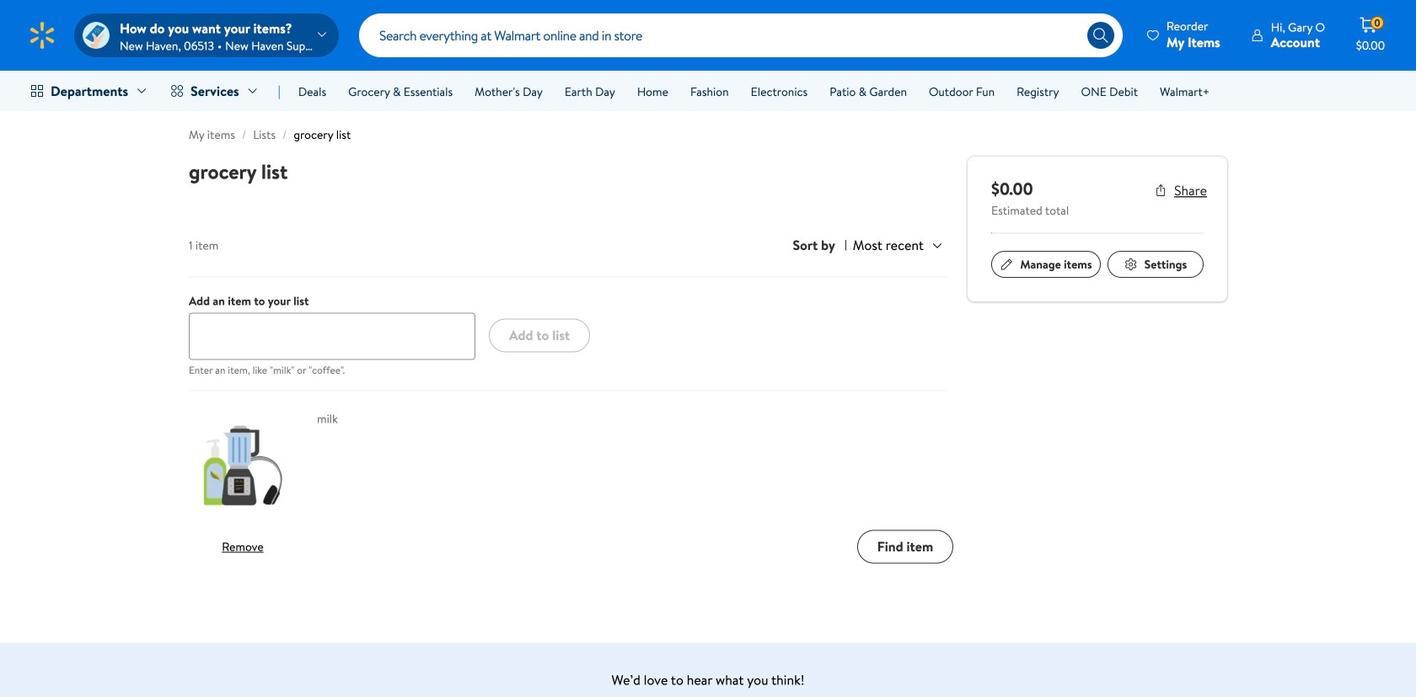 Task type: vqa. For each thing, say whether or not it's contained in the screenshot.
Search search box
yes



Task type: locate. For each thing, give the bounding box(es) containing it.
None text field
[[189, 313, 475, 360]]

 image
[[83, 22, 110, 49]]

Walmart Site-Wide search field
[[359, 13, 1123, 57]]

search icon image
[[1092, 27, 1109, 44]]



Task type: describe. For each thing, give the bounding box(es) containing it.
Search search field
[[359, 13, 1123, 57]]

walmart homepage image
[[27, 20, 57, 51]]



